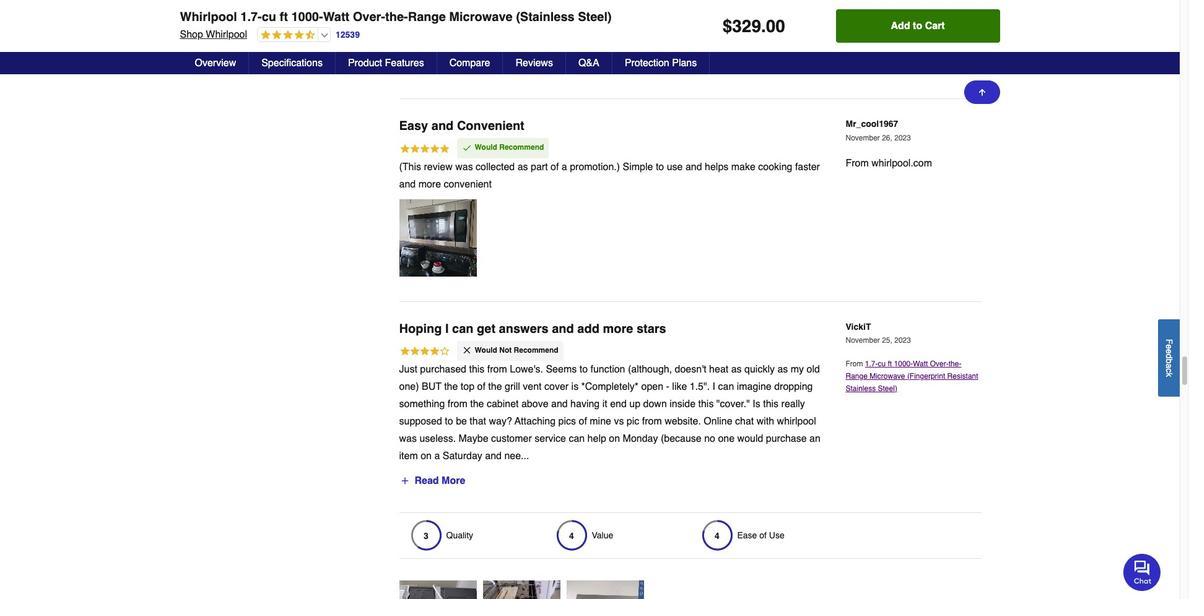Task type: locate. For each thing, give the bounding box(es) containing it.
november inside mr_cool1967 november 26, 2023
[[846, 134, 881, 143]]

0 horizontal spatial watt
[[323, 10, 350, 24]]

from down not
[[488, 364, 507, 375]]

1 vertical spatial steel)
[[879, 385, 898, 393]]

review
[[437, 58, 464, 68], [424, 162, 453, 173]]

from
[[846, 158, 869, 169], [846, 360, 866, 369]]

0 right thumb down icon
[[575, 55, 580, 66]]

review inside (this review was collected as part of a promotion.) simple to use and helps make cooking faster and more convenient
[[424, 162, 453, 173]]

1000- up 4.5 stars image
[[292, 10, 323, 24]]

i right hoping at bottom left
[[446, 322, 449, 336]]

0 right thumb up icon
[[535, 55, 541, 66]]

2 horizontal spatial as
[[778, 364, 789, 375]]

range up stainless
[[846, 372, 868, 381]]

steel) inside 1.7-cu ft 1000-watt over-the- range microwave (fingerprint resistant stainless steel)
[[879, 385, 898, 393]]

1 horizontal spatial 4
[[715, 532, 720, 542]]

end
[[611, 399, 627, 410]]

that
[[470, 416, 487, 428]]

helpful?
[[467, 58, 500, 68]]

can up close image
[[452, 322, 474, 336]]

but
[[422, 382, 442, 393]]

(stainless
[[516, 10, 575, 24]]

product
[[348, 58, 382, 69]]

2023 for hoping i can get answers and add more stars
[[895, 337, 912, 345]]

0 horizontal spatial 4
[[570, 532, 574, 542]]

0 vertical spatial more
[[419, 179, 441, 190]]

c
[[1165, 369, 1175, 373]]

promotion.)
[[570, 162, 620, 173]]

steel) up "q&a" button
[[578, 10, 612, 24]]

thumb down image
[[553, 54, 565, 67]]

would right close image
[[475, 346, 498, 355]]

a inside (this review was collected as part of a promotion.) simple to use and helps make cooking faster and more convenient
[[562, 162, 568, 173]]

specifications
[[262, 58, 323, 69]]

0 horizontal spatial i
[[446, 322, 449, 336]]

down
[[644, 399, 667, 410]]

( 0 ) right thumb down icon
[[571, 55, 583, 66]]

e up the d
[[1165, 345, 1175, 349]]

0 vertical spatial was
[[456, 162, 473, 173]]

2 horizontal spatial from
[[643, 416, 662, 428]]

0
[[535, 55, 541, 66], [575, 55, 580, 66]]

recommend up lowe's.
[[514, 346, 559, 355]]

whirlpool up overview button
[[206, 29, 247, 40]]

plans
[[673, 58, 697, 69]]

1 vertical spatial watt
[[914, 360, 929, 369]]

whirlpool up shop whirlpool
[[180, 10, 237, 24]]

watt
[[323, 10, 350, 24], [914, 360, 929, 369]]

1 horizontal spatial )
[[580, 55, 583, 66]]

cu inside 1.7-cu ft 1000-watt over-the- range microwave (fingerprint resistant stainless steel)
[[879, 360, 886, 369]]

2 ( 0 ) from the left
[[571, 55, 583, 66]]

of right top
[[478, 382, 486, 393]]

just
[[399, 364, 418, 375]]

way?
[[489, 416, 512, 428]]

1 vertical spatial november
[[846, 337, 881, 345]]

from
[[488, 364, 507, 375], [448, 399, 468, 410], [643, 416, 662, 428]]

review left helpful?
[[437, 58, 464, 68]]

as right heat
[[732, 364, 742, 375]]

( 0 ) for thumb up icon
[[532, 55, 544, 66]]

1 vertical spatial 1000-
[[895, 360, 914, 369]]

be
[[456, 416, 467, 428]]

ft down 25,
[[888, 360, 893, 369]]

1 ( from the left
[[532, 55, 535, 66]]

1.7- up stainless
[[866, 360, 879, 369]]

the- up resistant
[[949, 360, 962, 369]]

1 horizontal spatial (
[[571, 55, 575, 66]]

2023 inside vickit november 25, 2023
[[895, 337, 912, 345]]

a inside "just purchased this from lowe's. seems to function (although, doesn't heat as quickly as my old one) but the top of the grill vent cover is *completely* open - like 1.5". i can imagine dropping something from the cabinet above and having it end up down inside this "cover." is this really supposed to be that way? attaching pics of mine vs pic from website. online chat with whirlpool was useless. maybe customer service can help on monday (because no one would purchase an item on a saturday and nee..."
[[435, 451, 440, 462]]

function
[[591, 364, 626, 375]]

0 horizontal spatial 1000-
[[292, 10, 323, 24]]

is
[[572, 382, 579, 393]]

( for thumb down icon
[[571, 55, 575, 66]]

2023 right 25,
[[895, 337, 912, 345]]

2 ) from the left
[[580, 55, 583, 66]]

read more button
[[399, 472, 466, 491]]

over- inside 1.7-cu ft 1000-watt over-the- range microwave (fingerprint resistant stainless steel)
[[931, 360, 949, 369]]

1 horizontal spatial 1000-
[[895, 360, 914, 369]]

1 2023 from the top
[[895, 134, 912, 143]]

0 vertical spatial i
[[446, 322, 449, 336]]

as left part
[[518, 162, 528, 173]]

steel) right stainless
[[879, 385, 898, 393]]

can down pics
[[569, 434, 585, 445]]

2 would from the top
[[475, 346, 498, 355]]

0 horizontal spatial )
[[541, 55, 544, 66]]

0 horizontal spatial a
[[435, 451, 440, 462]]

0 horizontal spatial 1.7-
[[241, 10, 262, 24]]

1 vertical spatial ft
[[888, 360, 893, 369]]

mr_cool1967
[[846, 119, 899, 129]]

convenient
[[444, 179, 492, 190]]

really
[[782, 399, 806, 410]]

would for can
[[475, 346, 498, 355]]

1 horizontal spatial the-
[[949, 360, 962, 369]]

i right 1.5".
[[713, 382, 716, 393]]

1 horizontal spatial range
[[846, 372, 868, 381]]

1 vertical spatial a
[[1165, 364, 1175, 369]]

can up the "cover."
[[719, 382, 735, 393]]

e up b
[[1165, 349, 1175, 354]]

from down down
[[643, 416, 662, 428]]

1 horizontal spatial i
[[713, 382, 716, 393]]

0 vertical spatial cu
[[262, 10, 276, 24]]

would
[[475, 143, 498, 152], [475, 346, 498, 355]]

on right item
[[421, 451, 432, 462]]

0 horizontal spatial (
[[532, 55, 535, 66]]

2023 inside mr_cool1967 november 26, 2023
[[895, 134, 912, 143]]

1 vertical spatial 1.7-
[[866, 360, 879, 369]]

the left top
[[444, 382, 458, 393]]

grill
[[505, 382, 521, 393]]

1 would from the top
[[475, 143, 498, 152]]

2 vertical spatial a
[[435, 451, 440, 462]]

over- up the "12539"
[[353, 10, 386, 24]]

the
[[444, 382, 458, 393], [489, 382, 502, 393], [471, 399, 484, 410]]

1 vertical spatial on
[[421, 451, 432, 462]]

1 vertical spatial over-
[[931, 360, 949, 369]]

0 vertical spatial 1.7-
[[241, 10, 262, 24]]

from down mr_cool1967 november 26, 2023
[[846, 158, 869, 169]]

2 4 from the left
[[715, 532, 720, 542]]

protection
[[625, 58, 670, 69]]

2023 for easy and convenient
[[895, 134, 912, 143]]

1 horizontal spatial 1.7-
[[866, 360, 879, 369]]

1000- up "(fingerprint"
[[895, 360, 914, 369]]

of right part
[[551, 162, 559, 173]]

0 vertical spatial ft
[[280, 10, 288, 24]]

0 horizontal spatial from
[[448, 399, 468, 410]]

2 2023 from the top
[[895, 337, 912, 345]]

( 0 ) right thumb up icon
[[532, 55, 544, 66]]

0 horizontal spatial microwave
[[450, 10, 513, 24]]

report
[[608, 55, 636, 65]]

1 horizontal spatial more
[[603, 322, 634, 336]]

1.7- up 4.5 stars image
[[241, 10, 262, 24]]

1 november from the top
[[846, 134, 881, 143]]

read
[[415, 476, 439, 487]]

4
[[570, 532, 574, 542], [715, 532, 720, 542]]

a up k
[[1165, 364, 1175, 369]]

chat invite button image
[[1124, 554, 1162, 592]]

report button
[[604, 50, 659, 71]]

watt up the "12539"
[[323, 10, 350, 24]]

1 horizontal spatial ( 0 )
[[571, 55, 583, 66]]

(because
[[661, 434, 702, 445]]

1 horizontal spatial microwave
[[870, 372, 906, 381]]

inside
[[670, 399, 696, 410]]

( 0 )
[[532, 55, 544, 66], [571, 55, 583, 66]]

2 horizontal spatial can
[[719, 382, 735, 393]]

of
[[551, 162, 559, 173], [478, 382, 486, 393], [579, 416, 587, 428], [760, 531, 767, 541]]

)
[[541, 55, 544, 66], [580, 55, 583, 66]]

was inside "just purchased this from lowe's. seems to function (although, doesn't heat as quickly as my old one) but the top of the grill vent cover is *completely* open - like 1.5". i can imagine dropping something from the cabinet above and having it end up down inside this "cover." is this really supposed to be that way? attaching pics of mine vs pic from website. online chat with whirlpool was useless. maybe customer service can help on monday (because no one would purchase an item on a saturday and nee..."
[[399, 434, 417, 445]]

was inside (this review was collected as part of a promotion.) simple to use and helps make cooking faster and more convenient
[[456, 162, 473, 173]]

0 vertical spatial a
[[562, 162, 568, 173]]

0 vertical spatial from
[[846, 158, 869, 169]]

1 horizontal spatial steel)
[[879, 385, 898, 393]]

a down useless. at left bottom
[[435, 451, 440, 462]]

would
[[738, 434, 764, 445]]

1 horizontal spatial can
[[569, 434, 585, 445]]

november down mr_cool1967
[[846, 134, 881, 143]]

watt up "(fingerprint"
[[914, 360, 929, 369]]

from whirlpool.com
[[846, 158, 933, 169]]

was up item
[[399, 434, 417, 445]]

1 horizontal spatial was
[[456, 162, 473, 173]]

protection plans
[[625, 58, 697, 69]]

1 horizontal spatial cu
[[879, 360, 886, 369]]

1 horizontal spatial watt
[[914, 360, 929, 369]]

of right pics
[[579, 416, 587, 428]]

0 vertical spatial steel)
[[578, 10, 612, 24]]

1 horizontal spatial on
[[609, 434, 620, 445]]

product features button
[[336, 52, 437, 74]]

like
[[673, 382, 688, 393]]

( right thumb up icon
[[532, 55, 535, 66]]

the up that
[[471, 399, 484, 410]]

add
[[892, 20, 911, 32]]

1 vertical spatial from
[[448, 399, 468, 410]]

recommend up part
[[500, 143, 544, 152]]

get
[[477, 322, 496, 336]]

4 left value
[[570, 532, 574, 542]]

0 vertical spatial watt
[[323, 10, 350, 24]]

q&a
[[579, 58, 600, 69]]

with
[[757, 416, 775, 428]]

0 vertical spatial 1000-
[[292, 10, 323, 24]]

0 horizontal spatial the
[[444, 382, 458, 393]]

0 horizontal spatial the-
[[386, 10, 408, 24]]

protection plans button
[[613, 52, 710, 74]]

https://photos us.bazaarvoice.com/photo/2/cghvdg86bg93zxm/3280d84f 5bee 5c99 83c2 801c03ee0c5b image
[[567, 581, 644, 600]]

more right 'add' in the bottom of the page
[[603, 322, 634, 336]]

and right easy
[[432, 119, 454, 134]]

2023 right 26,
[[895, 134, 912, 143]]

1 vertical spatial whirlpool
[[206, 29, 247, 40]]

0 horizontal spatial 0
[[535, 55, 541, 66]]

over- up "(fingerprint"
[[931, 360, 949, 369]]

0 horizontal spatial can
[[452, 322, 474, 336]]

1 ) from the left
[[541, 55, 544, 66]]

quickly
[[745, 364, 775, 375]]

microwave inside 1.7-cu ft 1000-watt over-the- range microwave (fingerprint resistant stainless steel)
[[870, 372, 906, 381]]

( 0 ) for thumb down icon
[[571, 55, 583, 66]]

0 vertical spatial 2023
[[895, 134, 912, 143]]

0 horizontal spatial on
[[421, 451, 432, 462]]

from up stainless
[[846, 360, 866, 369]]

range up was
[[408, 10, 446, 24]]

saturday
[[443, 451, 483, 462]]

would recommend
[[475, 143, 544, 152]]

over-
[[353, 10, 386, 24], [931, 360, 949, 369]]

) right thumb down icon
[[580, 55, 583, 66]]

1 vertical spatial range
[[846, 372, 868, 381]]

microwave up stainless
[[870, 372, 906, 381]]

1 ( 0 ) from the left
[[532, 55, 544, 66]]

https://photos us.bazaarvoice.com/photo/2/cghvdg86d2hpcmxwb29synjhbmq/304ed12f da5a 5075 951d 6a4ede0a2eaf image
[[399, 199, 477, 277]]

a
[[562, 162, 568, 173], [1165, 364, 1175, 369], [435, 451, 440, 462]]

1 vertical spatial can
[[719, 382, 735, 393]]

to left be
[[445, 416, 453, 428]]

ft up 4.5 stars image
[[280, 10, 288, 24]]

1 4 from the left
[[570, 532, 574, 542]]

the left grill
[[489, 382, 502, 393]]

0 horizontal spatial cu
[[262, 10, 276, 24]]

(
[[532, 55, 535, 66], [571, 55, 575, 66]]

recommend
[[500, 143, 544, 152], [514, 346, 559, 355]]

would right checkmark image
[[475, 143, 498, 152]]

more down (this
[[419, 179, 441, 190]]

1 vertical spatial 2023
[[895, 337, 912, 345]]

1 horizontal spatial a
[[562, 162, 568, 173]]

0 horizontal spatial ( 0 )
[[532, 55, 544, 66]]

service
[[535, 434, 566, 445]]

review down 5 stars image
[[424, 162, 453, 173]]

november inside vickit november 25, 2023
[[846, 337, 881, 345]]

0 horizontal spatial was
[[399, 434, 417, 445]]

0 horizontal spatial steel)
[[578, 10, 612, 24]]

compare button
[[437, 52, 504, 74]]

0 horizontal spatial more
[[419, 179, 441, 190]]

on right help
[[609, 434, 620, 445]]

as left my
[[778, 364, 789, 375]]

0 horizontal spatial range
[[408, 10, 446, 24]]

shop whirlpool
[[180, 29, 247, 40]]

1 vertical spatial would
[[475, 346, 498, 355]]

to left use
[[656, 162, 665, 173]]

november
[[846, 134, 881, 143], [846, 337, 881, 345]]

cu down 25,
[[879, 360, 886, 369]]

to right add
[[914, 20, 923, 32]]

) left thumb down icon
[[541, 55, 544, 66]]

0 horizontal spatial over-
[[353, 10, 386, 24]]

value
[[592, 531, 614, 541]]

1 from from the top
[[846, 158, 869, 169]]

1 vertical spatial microwave
[[870, 372, 906, 381]]

( right thumb down icon
[[571, 55, 575, 66]]

november down vickit
[[846, 337, 881, 345]]

329
[[733, 16, 762, 36]]

1 vertical spatial the-
[[949, 360, 962, 369]]

more inside (this review was collected as part of a promotion.) simple to use and helps make cooking faster and more convenient
[[419, 179, 441, 190]]

2 horizontal spatial a
[[1165, 364, 1175, 369]]

1 vertical spatial review
[[424, 162, 453, 173]]

https://photos us.bazaarvoice.com/photo/2/cghvdg86bg93zxm/e249ec21 832c 5b92 a177 1c8046b98892 image
[[483, 581, 561, 600]]

monday
[[623, 434, 659, 445]]

compare
[[450, 58, 491, 69]]

1 vertical spatial recommend
[[514, 346, 559, 355]]

part
[[531, 162, 548, 173]]

2 november from the top
[[846, 337, 881, 345]]

0 vertical spatial would
[[475, 143, 498, 152]]

1 vertical spatial was
[[399, 434, 417, 445]]

cu up 4.5 stars image
[[262, 10, 276, 24]]

1 vertical spatial cu
[[879, 360, 886, 369]]

1 horizontal spatial over-
[[931, 360, 949, 369]]

1 vertical spatial from
[[846, 360, 866, 369]]

a right part
[[562, 162, 568, 173]]

0 horizontal spatial as
[[518, 162, 528, 173]]

ft
[[280, 10, 288, 24], [888, 360, 893, 369]]

https://photos us.bazaarvoice.com/photo/2/cghvdg86bg93zxm/07dbdf0b 5e75 5258 998c c909aaefb203 image
[[399, 581, 477, 600]]

website.
[[665, 416, 702, 428]]

and right use
[[686, 162, 703, 173]]

the- up features
[[386, 10, 408, 24]]

from up be
[[448, 399, 468, 410]]

having
[[571, 399, 600, 410]]

1 0 from the left
[[535, 55, 541, 66]]

was up convenient
[[456, 162, 473, 173]]

not
[[500, 346, 512, 355]]

1 horizontal spatial 0
[[575, 55, 580, 66]]

from for from whirlpool.com
[[846, 158, 869, 169]]

one)
[[399, 382, 419, 393]]

2 ( from the left
[[571, 55, 575, 66]]

from for from
[[846, 360, 866, 369]]

microwave up helpful?
[[450, 10, 513, 24]]

shop
[[180, 29, 203, 40]]

0 vertical spatial november
[[846, 134, 881, 143]]

2 0 from the left
[[575, 55, 580, 66]]

up
[[630, 399, 641, 410]]

ft inside 1.7-cu ft 1000-watt over-the- range microwave (fingerprint resistant stainless steel)
[[888, 360, 893, 369]]

1 horizontal spatial from
[[488, 364, 507, 375]]

cart
[[926, 20, 946, 32]]

) for thumb up icon
[[541, 55, 544, 66]]

b
[[1165, 359, 1175, 364]]

features
[[385, 58, 424, 69]]

2 vertical spatial can
[[569, 434, 585, 445]]

0 vertical spatial whirlpool
[[180, 10, 237, 24]]

cu
[[262, 10, 276, 24], [879, 360, 886, 369]]

1 e from the top
[[1165, 345, 1175, 349]]

1 horizontal spatial ft
[[888, 360, 893, 369]]

to inside (this review was collected as part of a promotion.) simple to use and helps make cooking faster and more convenient
[[656, 162, 665, 173]]

4 left "ease"
[[715, 532, 720, 542]]

2 from from the top
[[846, 360, 866, 369]]



Task type: vqa. For each thing, say whether or not it's contained in the screenshot.
Ask A Question button in the top of the page
no



Task type: describe. For each thing, give the bounding box(es) containing it.
customer
[[491, 434, 532, 445]]

1 horizontal spatial the
[[471, 399, 484, 410]]

reviews button
[[504, 52, 566, 74]]

helps
[[705, 162, 729, 173]]

0 vertical spatial from
[[488, 364, 507, 375]]

of left use
[[760, 531, 767, 541]]

vickit
[[846, 322, 872, 332]]

as inside (this review was collected as part of a promotion.) simple to use and helps make cooking faster and more convenient
[[518, 162, 528, 173]]

0 for thumb up icon
[[535, 55, 541, 66]]

overview
[[195, 58, 236, 69]]

flag image
[[642, 54, 655, 67]]

to right seems
[[580, 364, 588, 375]]

.
[[762, 16, 767, 36]]

https://photos us.bazaarvoice.com/photo/2/cghvdg86bg93zxm/3440e1c0 2cba 57f2 a0b4 b43eb3d138ee image
[[399, 0, 477, 34]]

would not recommend
[[475, 346, 559, 355]]

whirlpool.com
[[872, 158, 933, 169]]

and left 'add' in the bottom of the page
[[552, 322, 574, 336]]

this down 1.5".
[[699, 399, 714, 410]]

1.7-cu ft 1000-watt over-the- range microwave (fingerprint resistant stainless steel)
[[846, 360, 979, 393]]

i inside "just purchased this from lowe's. seems to function (although, doesn't heat as quickly as my old one) but the top of the grill vent cover is *completely* open - like 1.5". i can imagine dropping something from the cabinet above and having it end up down inside this "cover." is this really supposed to be that way? attaching pics of mine vs pic from website. online chat with whirlpool was useless. maybe customer service can help on monday (because no one would purchase an item on a saturday and nee..."
[[713, 382, 716, 393]]

and left 'nee...'
[[485, 451, 502, 462]]

close image
[[462, 346, 472, 356]]

help
[[588, 434, 607, 445]]

a inside button
[[1165, 364, 1175, 369]]

f
[[1165, 339, 1175, 345]]

checkmark image
[[462, 143, 472, 153]]

range inside 1.7-cu ft 1000-watt over-the- range microwave (fingerprint resistant stainless steel)
[[846, 372, 868, 381]]

one
[[719, 434, 735, 445]]

pics
[[559, 416, 576, 428]]

4.5 stars image
[[258, 30, 315, 42]]

it
[[603, 399, 608, 410]]

watt inside 1.7-cu ft 1000-watt over-the- range microwave (fingerprint resistant stainless steel)
[[914, 360, 929, 369]]

2 e from the top
[[1165, 349, 1175, 354]]

imagine
[[737, 382, 772, 393]]

0 vertical spatial review
[[437, 58, 464, 68]]

0 vertical spatial recommend
[[500, 143, 544, 152]]

0 vertical spatial range
[[408, 10, 446, 24]]

2 vertical spatial from
[[643, 416, 662, 428]]

pic
[[627, 416, 640, 428]]

vs
[[614, 416, 624, 428]]

cover
[[545, 382, 569, 393]]

overview button
[[183, 52, 249, 74]]

item
[[399, 451, 418, 462]]

arrow up image
[[978, 87, 988, 97]]

$ 329 . 00
[[723, 16, 786, 36]]

make
[[732, 162, 756, 173]]

open
[[642, 382, 664, 393]]

to inside button
[[914, 20, 923, 32]]

my
[[791, 364, 805, 375]]

doesn't
[[675, 364, 707, 375]]

convenient
[[457, 119, 525, 134]]

chat
[[736, 416, 754, 428]]

0 horizontal spatial ft
[[280, 10, 288, 24]]

supposed
[[399, 416, 442, 428]]

is
[[753, 399, 761, 410]]

1 vertical spatial more
[[603, 322, 634, 336]]

ease
[[738, 531, 758, 541]]

0 vertical spatial over-
[[353, 10, 386, 24]]

$
[[723, 16, 733, 36]]

purchase
[[767, 434, 807, 445]]

an
[[810, 434, 821, 445]]

would for convenient
[[475, 143, 498, 152]]

dropping
[[775, 382, 813, 393]]

d
[[1165, 354, 1175, 359]]

f e e d b a c k
[[1165, 339, 1175, 377]]

useless.
[[420, 434, 456, 445]]

hoping i can get answers and add more stars
[[399, 322, 667, 336]]

25,
[[883, 337, 893, 345]]

stars
[[637, 322, 667, 336]]

0 vertical spatial microwave
[[450, 10, 513, 24]]

resistant
[[948, 372, 979, 381]]

0 vertical spatial on
[[609, 434, 620, 445]]

maybe
[[459, 434, 489, 445]]

k
[[1165, 373, 1175, 377]]

reviews
[[516, 58, 553, 69]]

*completely*
[[582, 382, 639, 393]]

collected
[[476, 162, 515, 173]]

read more
[[415, 476, 466, 487]]

1.5".
[[690, 382, 710, 393]]

ease of use
[[738, 531, 785, 541]]

the- inside 1.7-cu ft 1000-watt over-the- range microwave (fingerprint resistant stainless steel)
[[949, 360, 962, 369]]

5 stars image
[[399, 143, 450, 157]]

4 for value
[[570, 532, 574, 542]]

vent
[[523, 382, 542, 393]]

hoping
[[399, 322, 442, 336]]

0 for thumb down icon
[[575, 55, 580, 66]]

00
[[767, 16, 786, 36]]

2 horizontal spatial the
[[489, 382, 502, 393]]

answers
[[499, 322, 549, 336]]

was
[[399, 58, 417, 68]]

( for thumb up icon
[[532, 55, 535, 66]]

12539
[[336, 30, 360, 39]]

(although,
[[628, 364, 673, 375]]

4 stars image
[[399, 346, 450, 359]]

1000- inside 1.7-cu ft 1000-watt over-the- range microwave (fingerprint resistant stainless steel)
[[895, 360, 914, 369]]

26,
[[883, 134, 893, 143]]

and down cover
[[552, 399, 568, 410]]

november for hoping i can get answers and add more stars
[[846, 337, 881, 345]]

1 horizontal spatial as
[[732, 364, 742, 375]]

specifications button
[[249, 52, 336, 74]]

(this review was collected as part of a promotion.) simple to use and helps make cooking faster and more convenient
[[399, 162, 821, 190]]

1.7- inside 1.7-cu ft 1000-watt over-the- range microwave (fingerprint resistant stainless steel)
[[866, 360, 879, 369]]

4 for ease of use
[[715, 532, 720, 542]]

thumb up image
[[513, 54, 526, 67]]

1.7-cu ft 1000-watt over-the- range microwave (fingerprint resistant stainless steel) link
[[846, 360, 979, 393]]

more
[[442, 476, 466, 487]]

november for easy and convenient
[[846, 134, 881, 143]]

"cover."
[[717, 399, 750, 410]]

easy and convenient
[[399, 119, 525, 134]]

this right is on the right bottom
[[764, 399, 779, 410]]

plus image
[[400, 477, 410, 486]]

3
[[424, 532, 429, 542]]

) for thumb down icon
[[580, 55, 583, 66]]

add to cart button
[[837, 9, 1001, 43]]

use
[[667, 162, 683, 173]]

this up top
[[469, 364, 485, 375]]

(this
[[399, 162, 421, 173]]

seems
[[546, 364, 577, 375]]

this right was
[[419, 58, 435, 68]]

0 vertical spatial can
[[452, 322, 474, 336]]

and down (this
[[399, 179, 416, 190]]

something
[[399, 399, 445, 410]]

add
[[578, 322, 600, 336]]

purchased
[[420, 364, 467, 375]]

of inside (this review was collected as part of a promotion.) simple to use and helps make cooking faster and more convenient
[[551, 162, 559, 173]]



